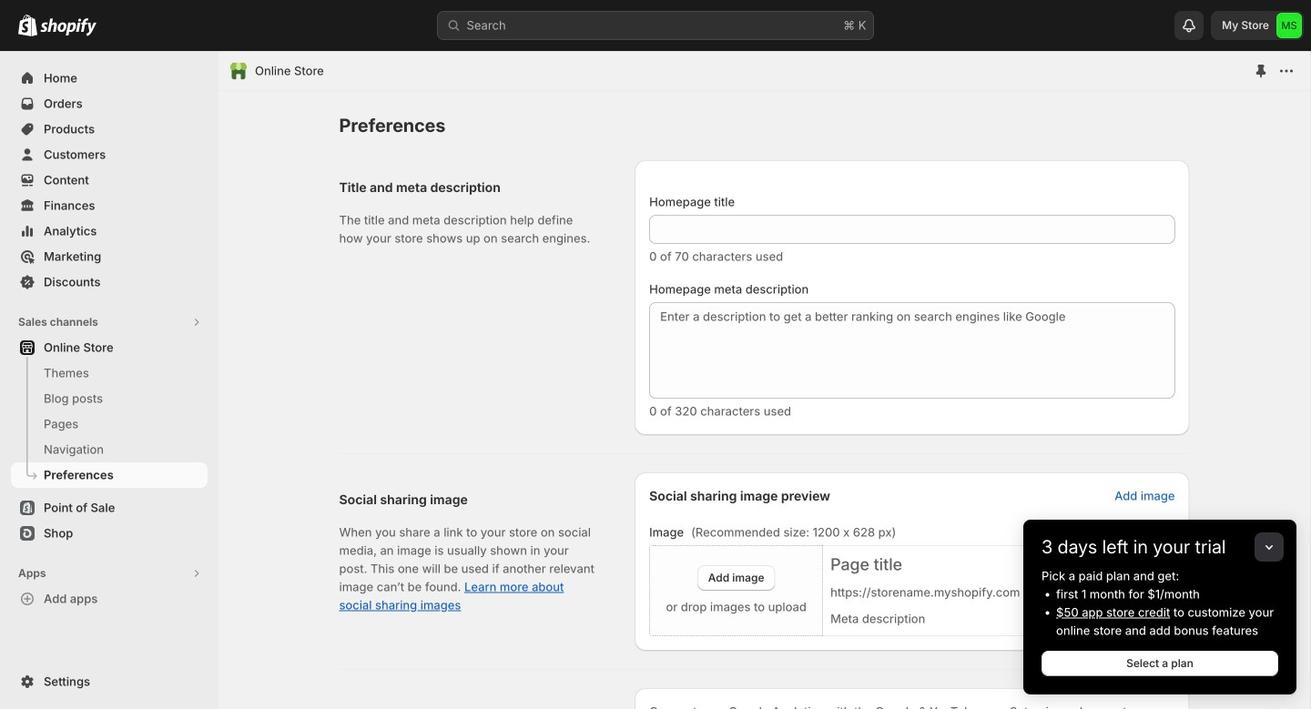 Task type: vqa. For each thing, say whether or not it's contained in the screenshot.
Shopify Image
yes



Task type: locate. For each thing, give the bounding box(es) containing it.
my store image
[[1277, 13, 1302, 38]]

shopify image
[[40, 18, 97, 36]]

shopify image
[[18, 14, 37, 36]]

online store image
[[229, 62, 248, 80]]



